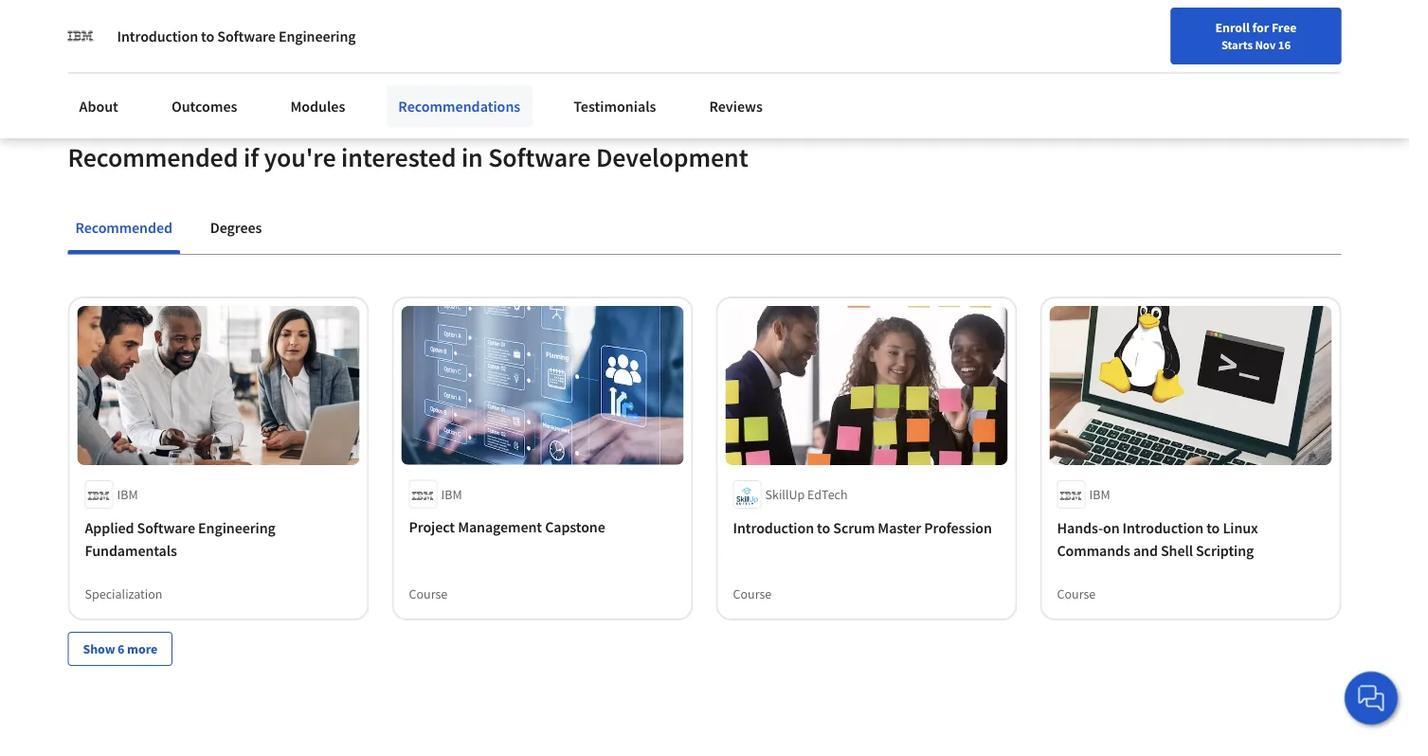 Task type: locate. For each thing, give the bounding box(es) containing it.
fundamentals
[[85, 541, 177, 560]]

reviews link
[[698, 85, 775, 127]]

about link
[[68, 85, 130, 127]]

software up fundamentals
[[137, 518, 195, 537]]

menu item
[[1012, 19, 1134, 81]]

2 ibm from the left
[[441, 486, 462, 503]]

introduction down the skillup
[[733, 518, 814, 537]]

1 horizontal spatial introduction
[[733, 518, 814, 537]]

1 horizontal spatial ibm
[[441, 486, 462, 503]]

2 horizontal spatial software
[[488, 141, 591, 174]]

show 6 more
[[83, 641, 158, 658]]

1 course from the left
[[409, 586, 448, 603]]

recommended
[[68, 141, 238, 174], [75, 218, 172, 237]]

collection element
[[56, 255, 1353, 697]]

and
[[1134, 541, 1158, 560]]

course for project management capstone
[[409, 586, 448, 603]]

recommendations
[[399, 97, 521, 116]]

interested
[[341, 141, 456, 174]]

1 horizontal spatial to
[[817, 518, 831, 537]]

introduction for introduction to software engineering
[[117, 27, 198, 46]]

testimonials link
[[562, 85, 668, 127]]

profession
[[925, 518, 993, 537]]

specialization
[[85, 586, 163, 603]]

to inside introduction to scrum master profession link
[[817, 518, 831, 537]]

1 horizontal spatial software
[[217, 27, 276, 46]]

0 horizontal spatial to
[[201, 27, 214, 46]]

modules link
[[279, 85, 357, 127]]

0 horizontal spatial introduction
[[117, 27, 198, 46]]

chat with us image
[[1357, 684, 1387, 714]]

free
[[1272, 19, 1297, 36]]

1 vertical spatial recommended
[[75, 218, 172, 237]]

2 horizontal spatial course
[[1058, 586, 1096, 603]]

1 horizontal spatial course
[[733, 586, 772, 603]]

introduction to scrum master profession
[[733, 518, 993, 537]]

show
[[83, 641, 115, 658]]

engineering
[[279, 27, 356, 46], [198, 518, 276, 537]]

ibm up 'project'
[[441, 486, 462, 503]]

recommended for recommended if you're interested in software development
[[68, 141, 238, 174]]

hands-on introduction to linux commands and shell scripting link
[[1058, 517, 1325, 562]]

1 ibm from the left
[[117, 486, 138, 503]]

management
[[458, 518, 542, 537]]

0 horizontal spatial course
[[409, 586, 448, 603]]

0 vertical spatial engineering
[[279, 27, 356, 46]]

3 ibm from the left
[[1090, 486, 1111, 503]]

2 horizontal spatial ibm
[[1090, 486, 1111, 503]]

to inside hands-on introduction to linux commands and shell scripting
[[1207, 518, 1221, 537]]

reviews
[[710, 97, 763, 116]]

ibm image
[[68, 23, 94, 49]]

2 horizontal spatial introduction
[[1123, 518, 1204, 537]]

3 course from the left
[[1058, 586, 1096, 603]]

to up scripting
[[1207, 518, 1221, 537]]

2 vertical spatial software
[[137, 518, 195, 537]]

hands-
[[1058, 518, 1104, 537]]

0 horizontal spatial software
[[137, 518, 195, 537]]

you're
[[264, 141, 336, 174]]

introduction
[[117, 27, 198, 46], [733, 518, 814, 537], [1123, 518, 1204, 537]]

engineering inside applied software engineering fundamentals
[[198, 518, 276, 537]]

course
[[409, 586, 448, 603], [733, 586, 772, 603], [1058, 586, 1096, 603]]

recommendations link
[[387, 85, 532, 127]]

0 horizontal spatial engineering
[[198, 518, 276, 537]]

2 course from the left
[[733, 586, 772, 603]]

ibm
[[117, 486, 138, 503], [441, 486, 462, 503], [1090, 486, 1111, 503]]

None search field
[[270, 12, 621, 50]]

on
[[1104, 518, 1120, 537]]

1 horizontal spatial engineering
[[279, 27, 356, 46]]

starts
[[1222, 37, 1253, 52]]

to up outcomes link
[[201, 27, 214, 46]]

software
[[217, 27, 276, 46], [488, 141, 591, 174], [137, 518, 195, 537]]

applied
[[85, 518, 134, 537]]

to
[[201, 27, 214, 46], [817, 518, 831, 537], [1207, 518, 1221, 537]]

2 horizontal spatial to
[[1207, 518, 1221, 537]]

introduction right the ibm image
[[117, 27, 198, 46]]

1 vertical spatial engineering
[[198, 518, 276, 537]]

project management capstone link
[[409, 517, 676, 539]]

0 vertical spatial recommended
[[68, 141, 238, 174]]

to left "scrum" on the bottom right of the page
[[817, 518, 831, 537]]

ibm up on
[[1090, 486, 1111, 503]]

introduction up shell
[[1123, 518, 1204, 537]]

software up outcomes link
[[217, 27, 276, 46]]

0 horizontal spatial ibm
[[117, 486, 138, 503]]

project management capstone
[[409, 518, 606, 537]]

course for hands-on introduction to linux commands and shell scripting
[[1058, 586, 1096, 603]]

software right in
[[488, 141, 591, 174]]

recommended inside button
[[75, 218, 172, 237]]

to for software
[[201, 27, 214, 46]]

applied software engineering fundamentals link
[[85, 517, 352, 562]]

1 vertical spatial software
[[488, 141, 591, 174]]

ibm up applied
[[117, 486, 138, 503]]

software inside applied software engineering fundamentals
[[137, 518, 195, 537]]

testimonials
[[574, 97, 656, 116]]



Task type: describe. For each thing, give the bounding box(es) containing it.
if
[[244, 141, 259, 174]]

coursera image
[[23, 15, 143, 46]]

development
[[596, 141, 749, 174]]

6
[[118, 641, 125, 658]]

outcomes
[[172, 97, 237, 116]]

skillup
[[766, 486, 805, 503]]

hands-on introduction to linux commands and shell scripting
[[1058, 518, 1259, 560]]

recommended for recommended
[[75, 218, 172, 237]]

commands
[[1058, 541, 1131, 560]]

skillup edtech
[[766, 486, 848, 503]]

scrum
[[834, 518, 875, 537]]

show notifications image
[[1154, 24, 1177, 46]]

introduction to software engineering
[[117, 27, 356, 46]]

course for introduction to scrum master profession
[[733, 586, 772, 603]]

to for scrum
[[817, 518, 831, 537]]

more
[[127, 641, 158, 658]]

recommendation tabs tab list
[[68, 205, 1342, 254]]

outcomes link
[[160, 85, 249, 127]]

nov
[[1256, 37, 1276, 52]]

show 6 more button
[[68, 632, 173, 666]]

modules
[[290, 97, 345, 116]]

project
[[409, 518, 455, 537]]

linux
[[1223, 518, 1259, 537]]

shell
[[1161, 541, 1194, 560]]

0 vertical spatial software
[[217, 27, 276, 46]]

for
[[1253, 19, 1270, 36]]

enroll
[[1216, 19, 1250, 36]]

recommended button
[[68, 205, 180, 251]]

edtech
[[808, 486, 848, 503]]

in
[[462, 141, 483, 174]]

ibm for project
[[441, 486, 462, 503]]

introduction for introduction to scrum master profession
[[733, 518, 814, 537]]

introduction to scrum master profession link
[[733, 517, 1001, 539]]

capstone
[[545, 518, 606, 537]]

applied software engineering fundamentals
[[85, 518, 276, 560]]

recommended if you're interested in software development
[[68, 141, 749, 174]]

16
[[1279, 37, 1291, 52]]

scripting
[[1196, 541, 1255, 560]]

ibm for hands-
[[1090, 486, 1111, 503]]

enroll for free starts nov 16
[[1216, 19, 1297, 52]]

degrees
[[210, 218, 262, 237]]

about
[[79, 97, 118, 116]]

introduction inside hands-on introduction to linux commands and shell scripting
[[1123, 518, 1204, 537]]

degrees button
[[203, 205, 270, 251]]

master
[[878, 518, 922, 537]]

ibm for applied
[[117, 486, 138, 503]]



Task type: vqa. For each thing, say whether or not it's contained in the screenshot.
to
yes



